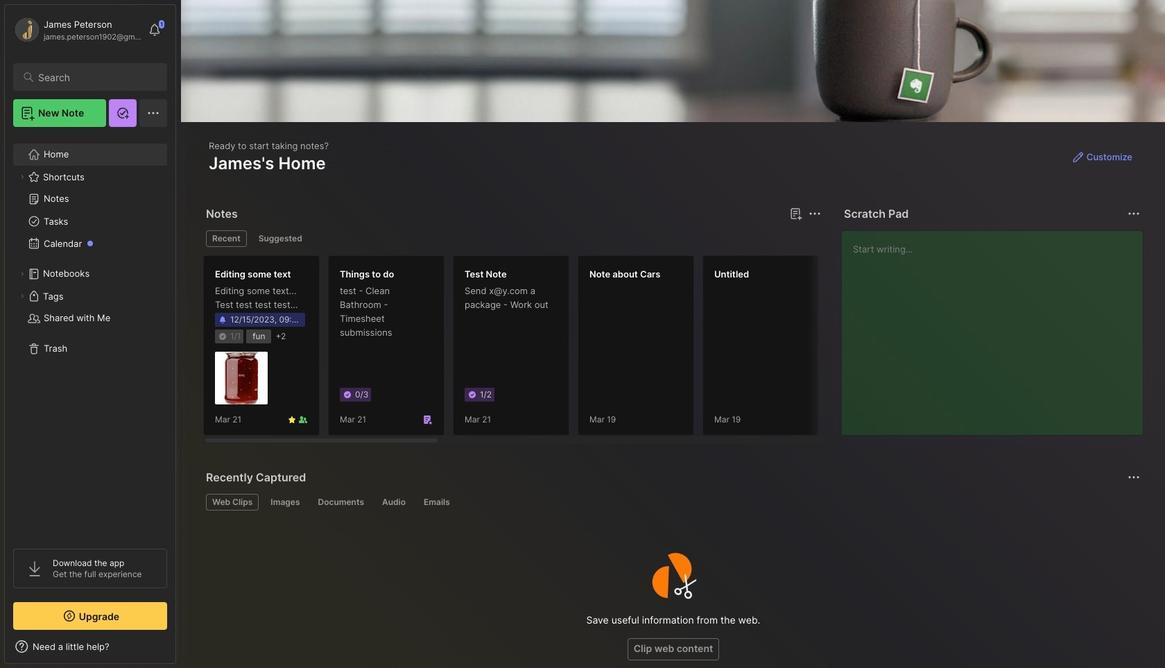 Task type: locate. For each thing, give the bounding box(es) containing it.
more actions image
[[1126, 469, 1143, 486]]

main element
[[0, 0, 180, 668]]

More actions field
[[806, 204, 825, 223], [1125, 204, 1144, 223], [1125, 468, 1144, 487]]

0 vertical spatial tab list
[[206, 230, 820, 247]]

tab list
[[206, 230, 820, 247], [206, 494, 1139, 511]]

tab
[[206, 230, 247, 247], [252, 230, 309, 247], [206, 494, 259, 511], [265, 494, 306, 511], [312, 494, 371, 511], [376, 494, 412, 511], [418, 494, 456, 511]]

tree inside main element
[[5, 135, 176, 536]]

Start writing… text field
[[854, 231, 1143, 424]]

thumbnail image
[[215, 352, 268, 405]]

0 horizontal spatial more actions image
[[807, 205, 824, 222]]

row group
[[203, 255, 1166, 444]]

None search field
[[38, 69, 155, 85]]

Search text field
[[38, 71, 155, 84]]

1 tab list from the top
[[206, 230, 820, 247]]

2 more actions image from the left
[[1126, 205, 1143, 222]]

tree
[[5, 135, 176, 536]]

Account field
[[13, 16, 142, 44]]

1 horizontal spatial more actions image
[[1126, 205, 1143, 222]]

1 vertical spatial tab list
[[206, 494, 1139, 511]]

1 more actions image from the left
[[807, 205, 824, 222]]

more actions image
[[807, 205, 824, 222], [1126, 205, 1143, 222]]

2 tab list from the top
[[206, 494, 1139, 511]]



Task type: describe. For each thing, give the bounding box(es) containing it.
expand tags image
[[18, 292, 26, 301]]

WHAT'S NEW field
[[5, 636, 176, 658]]

expand notebooks image
[[18, 270, 26, 278]]

none search field inside main element
[[38, 69, 155, 85]]

click to collapse image
[[175, 643, 186, 659]]



Task type: vqa. For each thing, say whether or not it's contained in the screenshot.
search box in the Main element
yes



